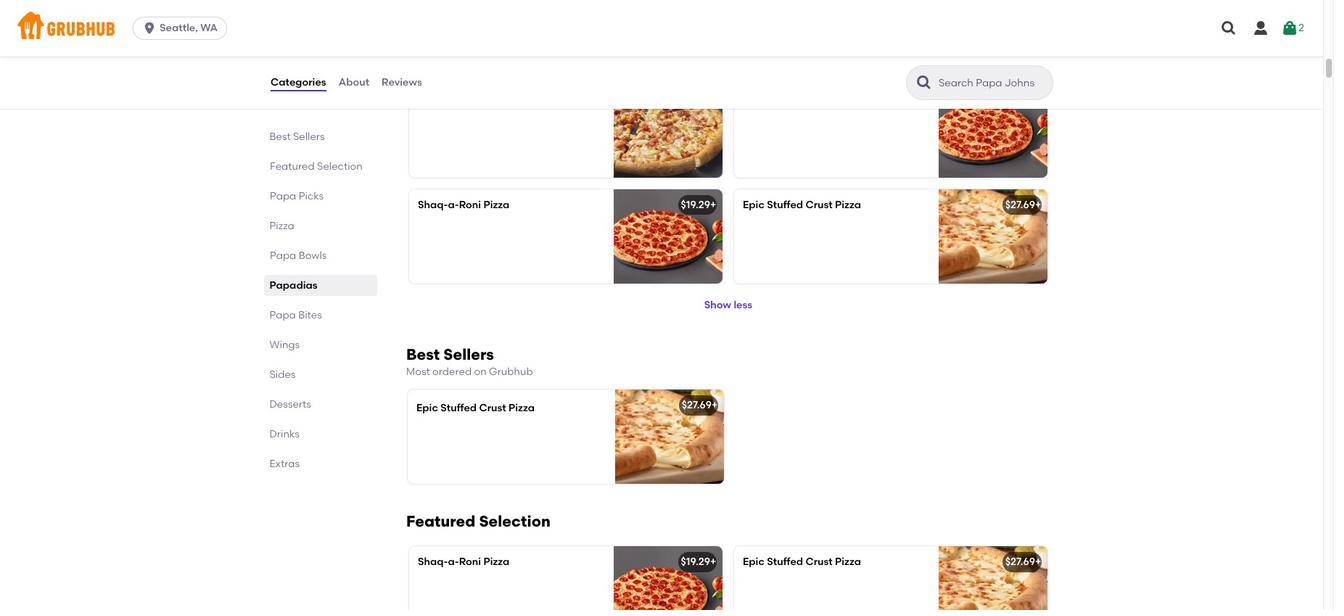 Task type: describe. For each thing, give the bounding box(es) containing it.
2 vertical spatial shaq-a-roni pizza image
[[614, 547, 723, 610]]

best for best sellers
[[270, 131, 291, 143]]

categories button
[[270, 57, 327, 109]]

1 vertical spatial stuffed
[[441, 402, 477, 415]]

0 vertical spatial epic stuffed crust pizza image
[[939, 189, 1048, 284]]

1 vertical spatial $19.29
[[681, 199, 710, 211]]

0 vertical spatial selection
[[317, 160, 363, 173]]

super hawaiian pizza image
[[614, 83, 723, 178]]

categories
[[271, 76, 326, 88]]

0 horizontal spatial featured selection
[[270, 160, 363, 173]]

2 horizontal spatial svg image
[[1252, 20, 1270, 37]]

papa picks
[[270, 190, 324, 202]]

1 a- from the top
[[448, 199, 459, 211]]

0 vertical spatial crust
[[806, 199, 833, 211]]

0 vertical spatial $19.29
[[1006, 93, 1035, 105]]

bowls
[[299, 250, 327, 262]]

desserts
[[270, 398, 312, 411]]

1 vertical spatial $19.29 +
[[681, 199, 716, 211]]

2 vertical spatial $19.29
[[681, 556, 710, 568]]

$27.69 for the topmost epic stuffed crust pizza image
[[1005, 199, 1035, 211]]

best sellers
[[270, 131, 325, 143]]

1 roni from the top
[[459, 199, 481, 211]]

$27.69 for bottommost epic stuffed crust pizza image
[[1005, 556, 1035, 568]]

reviews
[[382, 76, 422, 88]]

2 shaq- from the top
[[418, 556, 448, 568]]

$17.19
[[684, 93, 710, 105]]

$27.69 + for the topmost epic stuffed crust pizza image
[[1005, 199, 1041, 211]]

1 vertical spatial shaq-a-roni pizza image
[[614, 189, 723, 284]]

most
[[406, 366, 430, 378]]

sellers for best sellers
[[294, 131, 325, 143]]

1 vertical spatial crust
[[479, 402, 506, 415]]

0 vertical spatial featured
[[270, 160, 315, 173]]

2 a- from the top
[[448, 556, 459, 568]]

2 vertical spatial $19.29 +
[[681, 556, 716, 568]]

seattle,
[[160, 22, 198, 34]]

show less button
[[403, 290, 1053, 321]]

svg image inside seattle, wa button
[[142, 21, 157, 36]]

main navigation navigation
[[0, 0, 1323, 57]]

reviews button
[[381, 57, 423, 109]]

$27.69 for epic stuffed crust pizza image to the middle
[[682, 399, 712, 412]]

$27.69 + for bottommost epic stuffed crust pizza image
[[1005, 556, 1041, 568]]

1 vertical spatial epic stuffed crust pizza
[[416, 402, 535, 415]]



Task type: vqa. For each thing, say whether or not it's contained in the screenshot.
seattle, wa button on the left
yes



Task type: locate. For each thing, give the bounding box(es) containing it.
selection
[[317, 160, 363, 173], [479, 512, 551, 531]]

papa left picks
[[270, 190, 296, 202]]

1 shaq-a-roni pizza from the top
[[418, 199, 510, 211]]

1 vertical spatial sellers
[[444, 345, 494, 364]]

epic stuffed crust pizza image
[[939, 189, 1048, 284], [615, 390, 724, 484], [939, 547, 1048, 610]]

pizza
[[484, 199, 510, 211], [835, 199, 861, 211], [270, 220, 295, 232], [509, 402, 535, 415], [484, 556, 510, 568], [835, 556, 861, 568]]

0 horizontal spatial featured
[[270, 160, 315, 173]]

0 vertical spatial sellers
[[294, 131, 325, 143]]

1 vertical spatial papa
[[270, 250, 296, 262]]

1 papa from the top
[[270, 190, 296, 202]]

1 vertical spatial $27.69
[[682, 399, 712, 412]]

seattle, wa
[[160, 22, 218, 34]]

svg image
[[1281, 20, 1299, 37]]

1 horizontal spatial featured
[[406, 512, 476, 531]]

0 vertical spatial featured selection
[[270, 160, 363, 173]]

0 vertical spatial shaq-a-roni pizza image
[[939, 83, 1048, 178]]

2 vertical spatial papa
[[270, 309, 296, 321]]

papa left bites
[[270, 309, 296, 321]]

+
[[710, 93, 716, 105], [1035, 93, 1041, 105], [710, 199, 716, 211], [1035, 199, 1041, 211], [712, 399, 718, 412], [710, 556, 716, 568], [1035, 556, 1041, 568]]

epic stuffed crust pizza for the topmost epic stuffed crust pizza image
[[743, 199, 861, 211]]

papa for papa picks
[[270, 190, 296, 202]]

bites
[[299, 309, 322, 321]]

stuffed
[[767, 199, 803, 211], [441, 402, 477, 415], [767, 556, 803, 568]]

on
[[474, 366, 487, 378]]

1 vertical spatial best
[[406, 345, 440, 364]]

seattle, wa button
[[133, 17, 233, 40]]

search icon image
[[916, 74, 933, 91]]

roni
[[459, 199, 481, 211], [459, 556, 481, 568]]

epic stuffed crust pizza for bottommost epic stuffed crust pizza image
[[743, 556, 861, 568]]

0 vertical spatial epic
[[743, 199, 765, 211]]

0 vertical spatial $27.69 +
[[1005, 199, 1041, 211]]

1 vertical spatial epic
[[416, 402, 438, 415]]

best down categories button
[[270, 131, 291, 143]]

wa
[[200, 22, 218, 34]]

best sellers most ordered on grubhub
[[406, 345, 533, 378]]

sellers down categories button
[[294, 131, 325, 143]]

2 vertical spatial epic stuffed crust pizza
[[743, 556, 861, 568]]

svg image
[[1220, 20, 1238, 37], [1252, 20, 1270, 37], [142, 21, 157, 36]]

$27.69 + for epic stuffed crust pizza image to the middle
[[682, 399, 718, 412]]

wings
[[270, 339, 300, 351]]

0 horizontal spatial selection
[[317, 160, 363, 173]]

0 horizontal spatial svg image
[[142, 21, 157, 36]]

$17.19 +
[[684, 93, 716, 105]]

show
[[704, 299, 731, 311]]

2 papa from the top
[[270, 250, 296, 262]]

papa bites
[[270, 309, 322, 321]]

about button
[[338, 57, 370, 109]]

papadias
[[270, 279, 318, 292]]

0 vertical spatial epic stuffed crust pizza
[[743, 199, 861, 211]]

best for best sellers most ordered on grubhub
[[406, 345, 440, 364]]

1 shaq- from the top
[[418, 199, 448, 211]]

sellers for best sellers most ordered on grubhub
[[444, 345, 494, 364]]

$19.29 +
[[1006, 93, 1041, 105], [681, 199, 716, 211], [681, 556, 716, 568]]

0 vertical spatial shaq-a-roni pizza
[[418, 199, 510, 211]]

0 vertical spatial a-
[[448, 199, 459, 211]]

sellers up the on
[[444, 345, 494, 364]]

0 vertical spatial stuffed
[[767, 199, 803, 211]]

the meats pizza image
[[614, 0, 723, 72]]

2 roni from the top
[[459, 556, 481, 568]]

0 vertical spatial roni
[[459, 199, 481, 211]]

1 vertical spatial shaq-a-roni pizza
[[418, 556, 510, 568]]

papa for papa bowls
[[270, 250, 296, 262]]

2 vertical spatial epic stuffed crust pizza image
[[939, 547, 1048, 610]]

ordered
[[432, 366, 472, 378]]

0 horizontal spatial sellers
[[294, 131, 325, 143]]

1 horizontal spatial sellers
[[444, 345, 494, 364]]

crust
[[806, 199, 833, 211], [479, 402, 506, 415], [806, 556, 833, 568]]

0 vertical spatial best
[[270, 131, 291, 143]]

papa bowls
[[270, 250, 327, 262]]

0 horizontal spatial best
[[270, 131, 291, 143]]

sellers
[[294, 131, 325, 143], [444, 345, 494, 364]]

featured
[[270, 160, 315, 173], [406, 512, 476, 531]]

$27.69 +
[[1005, 199, 1041, 211], [682, 399, 718, 412], [1005, 556, 1041, 568]]

best inside best sellers most ordered on grubhub
[[406, 345, 440, 364]]

1 vertical spatial featured selection
[[406, 512, 551, 531]]

1 horizontal spatial best
[[406, 345, 440, 364]]

about
[[339, 76, 369, 88]]

2 button
[[1281, 15, 1304, 41]]

0 vertical spatial $27.69
[[1005, 199, 1035, 211]]

0 vertical spatial papa
[[270, 190, 296, 202]]

1 horizontal spatial selection
[[479, 512, 551, 531]]

1 vertical spatial roni
[[459, 556, 481, 568]]

$19.29
[[1006, 93, 1035, 105], [681, 199, 710, 211], [681, 556, 710, 568]]

1 vertical spatial $27.69 +
[[682, 399, 718, 412]]

2 vertical spatial crust
[[806, 556, 833, 568]]

0 vertical spatial shaq-
[[418, 199, 448, 211]]

papa left bowls
[[270, 250, 296, 262]]

1 horizontal spatial featured selection
[[406, 512, 551, 531]]

2 shaq-a-roni pizza from the top
[[418, 556, 510, 568]]

sellers inside best sellers most ordered on grubhub
[[444, 345, 494, 364]]

drinks
[[270, 428, 300, 440]]

2 vertical spatial $27.69 +
[[1005, 556, 1041, 568]]

$27.69
[[1005, 199, 1035, 211], [682, 399, 712, 412], [1005, 556, 1035, 568]]

3 papa from the top
[[270, 309, 296, 321]]

1 vertical spatial selection
[[479, 512, 551, 531]]

shaq-a-roni pizza
[[418, 199, 510, 211], [418, 556, 510, 568]]

papa for papa bites
[[270, 309, 296, 321]]

1 vertical spatial a-
[[448, 556, 459, 568]]

1 vertical spatial shaq-
[[418, 556, 448, 568]]

Search Papa Johns search field
[[937, 76, 1048, 90]]

show less
[[704, 299, 752, 311]]

best up the most
[[406, 345, 440, 364]]

shaq-a-roni pizza image
[[939, 83, 1048, 178], [614, 189, 723, 284], [614, 547, 723, 610]]

1 horizontal spatial svg image
[[1220, 20, 1238, 37]]

2 vertical spatial epic
[[743, 556, 765, 568]]

2 vertical spatial $27.69
[[1005, 556, 1035, 568]]

1 vertical spatial featured
[[406, 512, 476, 531]]

epic stuffed crust pizza
[[743, 199, 861, 211], [416, 402, 535, 415], [743, 556, 861, 568]]

a-
[[448, 199, 459, 211], [448, 556, 459, 568]]

epic
[[743, 199, 765, 211], [416, 402, 438, 415], [743, 556, 765, 568]]

2
[[1299, 22, 1304, 34]]

featured selection
[[270, 160, 363, 173], [406, 512, 551, 531]]

1 vertical spatial epic stuffed crust pizza image
[[615, 390, 724, 484]]

picks
[[299, 190, 324, 202]]

2 vertical spatial stuffed
[[767, 556, 803, 568]]

0 vertical spatial $19.29 +
[[1006, 93, 1041, 105]]

grubhub
[[489, 366, 533, 378]]

extras
[[270, 458, 300, 470]]

the works pizza image
[[939, 0, 1048, 72]]

shaq-
[[418, 199, 448, 211], [418, 556, 448, 568]]

less
[[734, 299, 752, 311]]

sides
[[270, 369, 296, 381]]

papa
[[270, 190, 296, 202], [270, 250, 296, 262], [270, 309, 296, 321]]

best
[[270, 131, 291, 143], [406, 345, 440, 364]]



